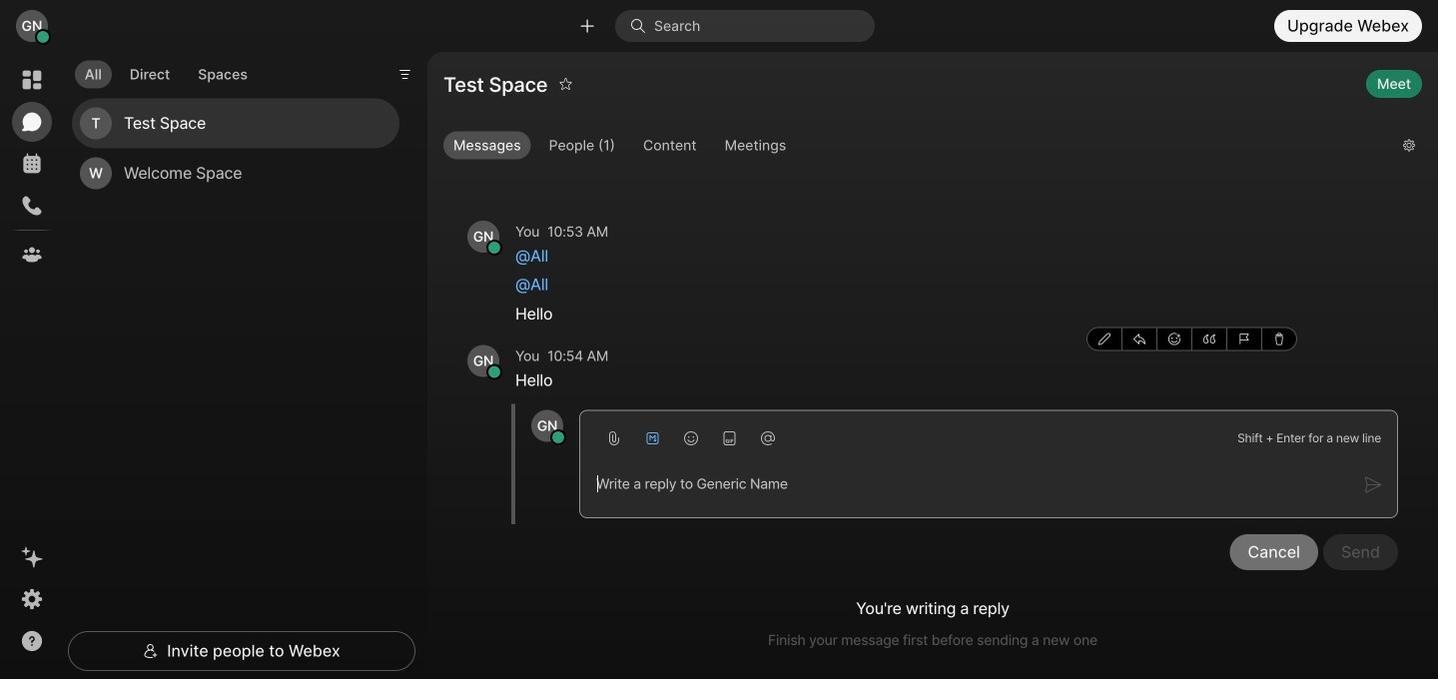 Task type: describe. For each thing, give the bounding box(es) containing it.
webex tab list
[[12, 60, 52, 275]]

group inside messages list
[[1087, 327, 1298, 351]]

start a thread image
[[1134, 333, 1146, 345]]

messages list
[[444, 165, 1422, 612]]

add reaction image
[[1169, 333, 1181, 345]]

test space list item
[[72, 98, 400, 148]]



Task type: locate. For each thing, give the bounding box(es) containing it.
group
[[444, 131, 1387, 164], [1087, 327, 1298, 351]]

welcome space list item
[[72, 148, 400, 198]]

0 vertical spatial group
[[444, 131, 1387, 164]]

quote message image
[[1204, 333, 1216, 345]]

message composer toolbar element
[[580, 411, 1397, 458]]

flag for follow-up image
[[1239, 333, 1251, 345]]

1 vertical spatial group
[[1087, 327, 1298, 351]]

edit message image
[[1099, 333, 1111, 345]]

tab list
[[70, 48, 262, 94]]

delete message image
[[1274, 333, 1286, 345]]

navigation
[[0, 52, 64, 679]]



